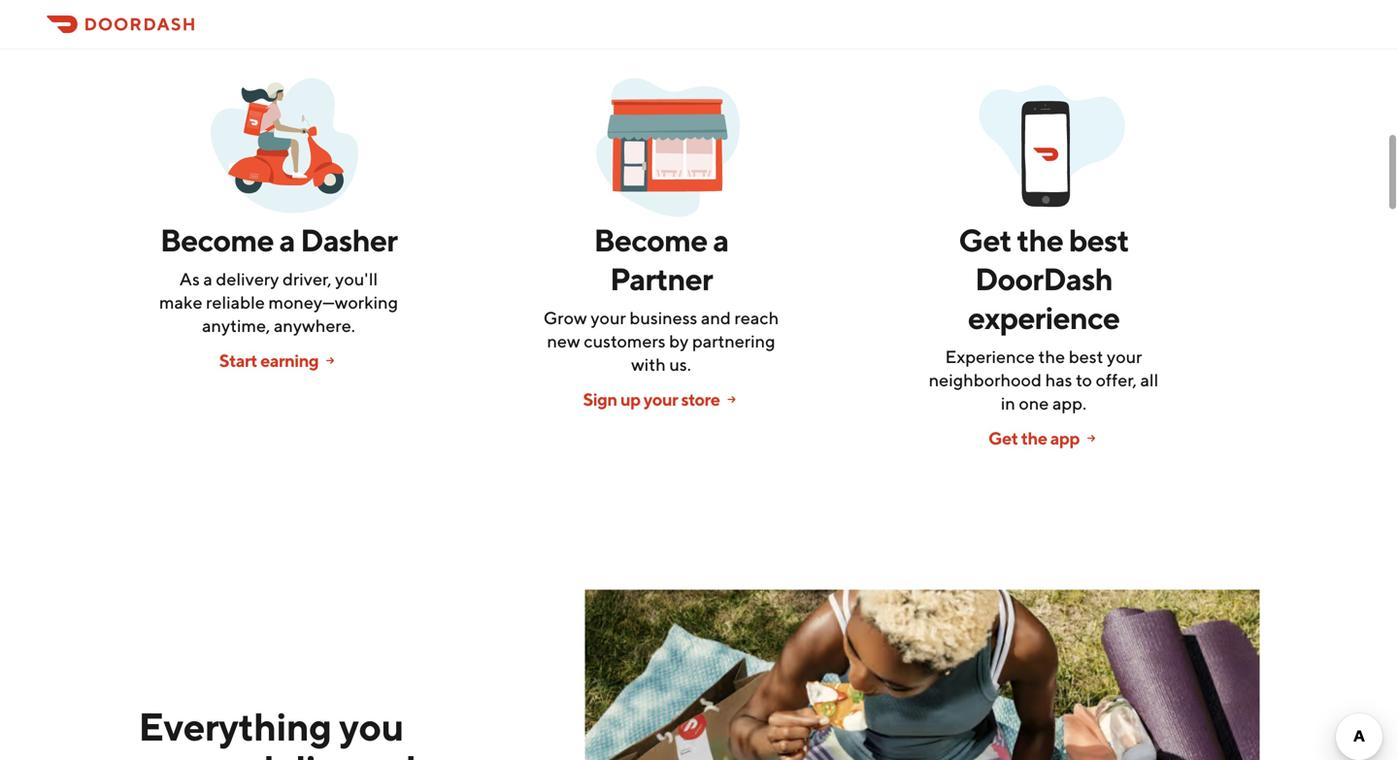 Task type: describe. For each thing, give the bounding box(es) containing it.
your inside experience the best your neighborhood has to offer, all in one app.
[[1107, 346, 1143, 367]]

as
[[180, 269, 200, 289]]

experience
[[968, 300, 1120, 336]]

make
[[159, 292, 203, 313]]

up
[[621, 389, 641, 410]]

delivered.
[[251, 747, 425, 761]]

app
[[1051, 428, 1080, 449]]

one
[[1019, 393, 1050, 414]]

to
[[1076, 370, 1093, 391]]

start earning
[[219, 350, 319, 371]]

get the best doordash experience
[[959, 222, 1129, 336]]

driver,
[[283, 269, 332, 289]]

in
[[1001, 393, 1016, 414]]

get the app
[[989, 428, 1080, 449]]

get the best doordash experience image
[[976, 71, 1126, 221]]

best for doordash
[[1069, 222, 1129, 258]]

with
[[632, 354, 666, 375]]

become a partner image
[[594, 71, 743, 221]]

offer,
[[1096, 370, 1137, 391]]

us.
[[670, 354, 692, 375]]

by
[[670, 331, 689, 352]]

you
[[339, 704, 404, 750]]

get the app button
[[923, 427, 1166, 450]]

the for doordash
[[1017, 222, 1064, 258]]

a for partner
[[713, 222, 729, 258]]

a for delivery
[[203, 269, 213, 289]]

everything you crave, delivered.
[[138, 704, 425, 761]]

experience
[[946, 346, 1036, 367]]

app.
[[1053, 393, 1087, 414]]

the inside button
[[1022, 428, 1048, 449]]

become for become a dasher
[[160, 222, 274, 258]]

new
[[547, 331, 581, 352]]

all
[[1141, 370, 1159, 391]]

reach
[[735, 307, 779, 328]]

partnering
[[693, 331, 776, 352]]

and
[[701, 307, 731, 328]]

get for get the app
[[989, 428, 1019, 449]]

become for become a partner
[[594, 222, 708, 258]]

delivery
[[216, 269, 279, 289]]

sign up your store button
[[540, 388, 783, 411]]



Task type: locate. For each thing, give the bounding box(es) containing it.
become inside become a partner
[[594, 222, 708, 258]]

your
[[591, 307, 626, 328], [1107, 346, 1143, 367], [644, 389, 678, 410]]

1 horizontal spatial a
[[279, 222, 295, 258]]

2 horizontal spatial your
[[1107, 346, 1143, 367]]

store
[[681, 389, 720, 410]]

everything
[[138, 704, 332, 750]]

a for dasher
[[279, 222, 295, 258]]

2 horizontal spatial a
[[713, 222, 729, 258]]

get up doordash
[[959, 222, 1012, 258]]

2 vertical spatial your
[[644, 389, 678, 410]]

the
[[1017, 222, 1064, 258], [1039, 346, 1066, 367], [1022, 428, 1048, 449]]

become a dasher
[[160, 222, 397, 258]]

doordash
[[975, 261, 1113, 297]]

has
[[1046, 370, 1073, 391]]

best up doordash
[[1069, 222, 1129, 258]]

the inside get the best doordash experience
[[1017, 222, 1064, 258]]

the inside experience the best your neighborhood has to offer, all in one app.
[[1039, 346, 1066, 367]]

0 vertical spatial best
[[1069, 222, 1129, 258]]

get inside button
[[989, 428, 1019, 449]]

the for your
[[1039, 346, 1066, 367]]

become
[[160, 222, 274, 258], [594, 222, 708, 258]]

0 horizontal spatial become
[[160, 222, 274, 258]]

1 vertical spatial get
[[989, 428, 1019, 449]]

1 horizontal spatial become
[[594, 222, 708, 258]]

1 best from the top
[[1069, 222, 1129, 258]]

get inside get the best doordash experience
[[959, 222, 1012, 258]]

earning
[[260, 350, 319, 371]]

crave,
[[138, 747, 243, 761]]

get
[[959, 222, 1012, 258], [989, 428, 1019, 449]]

customers
[[584, 331, 666, 352]]

best inside get the best doordash experience
[[1069, 222, 1129, 258]]

get down in
[[989, 428, 1019, 449]]

your inside button
[[644, 389, 678, 410]]

anytime,
[[202, 315, 270, 336]]

1 vertical spatial best
[[1069, 346, 1104, 367]]

your inside grow your business and reach new customers by partnering with us.
[[591, 307, 626, 328]]

dasher
[[300, 222, 397, 258]]

your up customers
[[591, 307, 626, 328]]

reliable
[[206, 292, 265, 313]]

best for your
[[1069, 346, 1104, 367]]

you'll
[[335, 269, 378, 289]]

become up "partner"
[[594, 222, 708, 258]]

best
[[1069, 222, 1129, 258], [1069, 346, 1104, 367]]

1 become from the left
[[160, 222, 274, 258]]

sign
[[583, 389, 618, 410]]

0 horizontal spatial your
[[591, 307, 626, 328]]

2 become from the left
[[594, 222, 708, 258]]

grow your business and reach new customers by partnering with us.
[[544, 307, 779, 375]]

neighborhood
[[929, 370, 1042, 391]]

0 vertical spatial get
[[959, 222, 1012, 258]]

the up doordash
[[1017, 222, 1064, 258]]

best up to on the right
[[1069, 346, 1104, 367]]

a
[[279, 222, 295, 258], [713, 222, 729, 258], [203, 269, 213, 289]]

get for get the best doordash experience
[[959, 222, 1012, 258]]

sign up your store
[[583, 389, 720, 410]]

a inside become a partner
[[713, 222, 729, 258]]

1 vertical spatial your
[[1107, 346, 1143, 367]]

experience the best your neighborhood has to offer, all in one app.
[[929, 346, 1159, 414]]

the up has
[[1039, 346, 1066, 367]]

2 vertical spatial the
[[1022, 428, 1048, 449]]

0 vertical spatial your
[[591, 307, 626, 328]]

partner
[[610, 261, 713, 297]]

become up as
[[160, 222, 274, 258]]

everything you crave, delivered. image
[[585, 590, 1260, 761]]

anywhere.
[[274, 315, 355, 336]]

2 best from the top
[[1069, 346, 1104, 367]]

best inside experience the best your neighborhood has to offer, all in one app.
[[1069, 346, 1104, 367]]

1 vertical spatial the
[[1039, 346, 1066, 367]]

become a partner
[[594, 222, 729, 297]]

a right as
[[203, 269, 213, 289]]

grow
[[544, 307, 587, 328]]

a inside as a delivery driver, you'll make reliable money—working anytime, anywhere.
[[203, 269, 213, 289]]

start
[[219, 350, 257, 371]]

0 vertical spatial the
[[1017, 222, 1064, 258]]

business
[[630, 307, 698, 328]]

the left 'app'
[[1022, 428, 1048, 449]]

1 horizontal spatial your
[[644, 389, 678, 410]]

a up driver,
[[279, 222, 295, 258]]

0 horizontal spatial a
[[203, 269, 213, 289]]

start earning button
[[157, 349, 400, 373]]

as a delivery driver, you'll make reliable money—working anytime, anywhere.
[[159, 269, 398, 336]]

your right up
[[644, 389, 678, 410]]

a up 'and'
[[713, 222, 729, 258]]

become a dasher image
[[211, 71, 360, 221]]

your up offer, at the right of the page
[[1107, 346, 1143, 367]]

money—working
[[269, 292, 398, 313]]



Task type: vqa. For each thing, say whether or not it's contained in the screenshot.
delivery
yes



